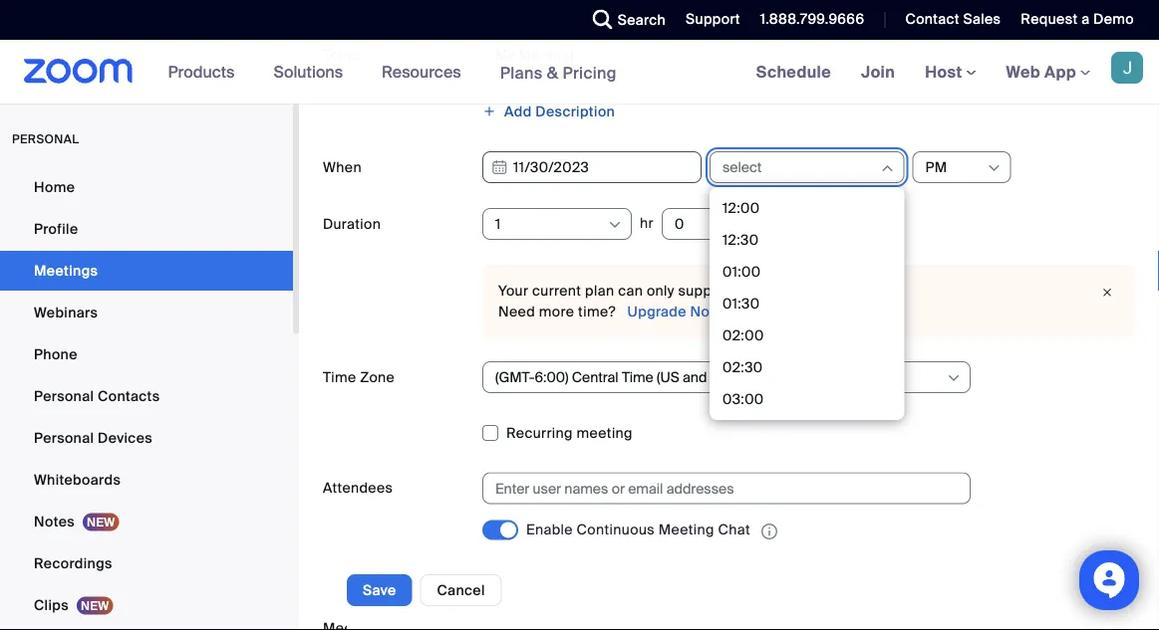 Task type: vqa. For each thing, say whether or not it's contained in the screenshot.
fifth menu item
no



Task type: locate. For each thing, give the bounding box(es) containing it.
support
[[686, 10, 740, 28]]

12:00
[[723, 199, 760, 217]]

host button
[[925, 61, 976, 82]]

cancel button
[[420, 575, 502, 607]]

web
[[1006, 61, 1040, 82]]

time zone
[[323, 368, 395, 387]]

a
[[1081, 10, 1090, 28]]

webinars
[[34, 303, 98, 322]]

list box containing 12:00
[[715, 192, 899, 631]]

personal
[[12, 132, 79, 147]]

1 vertical spatial personal
[[34, 429, 94, 447]]

2 personal from the top
[[34, 429, 94, 447]]

sales
[[963, 10, 1001, 28]]

banner
[[0, 40, 1159, 105]]

now
[[690, 302, 720, 321]]

clips link
[[0, 586, 293, 626]]

duration
[[323, 215, 381, 233]]

current
[[532, 282, 581, 300]]

show options image
[[607, 217, 623, 233], [946, 371, 962, 387]]

When text field
[[482, 151, 702, 183]]

0 vertical spatial show options image
[[607, 217, 623, 233]]

meeting.
[[842, 282, 902, 300]]

only
[[647, 282, 674, 300]]

40
[[735, 282, 754, 300]]

1 personal from the top
[[34, 387, 94, 406]]

contact sales link
[[890, 0, 1006, 40], [905, 10, 1001, 28]]

personal for personal contacts
[[34, 387, 94, 406]]

search
[[618, 10, 666, 29]]

list box
[[715, 192, 899, 631]]

0 horizontal spatial show options image
[[607, 217, 623, 233]]

recordings link
[[0, 544, 293, 584]]

schedule
[[756, 61, 831, 82]]

personal down phone
[[34, 387, 94, 406]]

1 button
[[495, 209, 606, 239]]

phone link
[[0, 335, 293, 375]]

01:30
[[723, 294, 760, 313]]

1.888.799.9666
[[760, 10, 864, 28]]

demo
[[1093, 10, 1134, 28]]

meetings link
[[0, 251, 293, 291]]

attendees
[[323, 479, 393, 498]]

profile link
[[0, 209, 293, 249]]

schedule link
[[741, 40, 846, 104]]

product information navigation
[[153, 40, 632, 105]]

zoom logo image
[[24, 59, 133, 84]]

home link
[[0, 167, 293, 207]]

0 vertical spatial personal
[[34, 387, 94, 406]]

1
[[495, 215, 501, 233]]

need
[[498, 302, 535, 321]]

home
[[34, 178, 75, 196]]

chat
[[718, 521, 750, 540]]

personal
[[34, 387, 94, 406], [34, 429, 94, 447]]

continuous
[[577, 521, 655, 540]]

web app
[[1006, 61, 1076, 82]]

personal menu menu
[[0, 167, 293, 631]]

recurring
[[506, 425, 573, 443]]

profile picture image
[[1111, 52, 1143, 84]]

upgrade now link
[[624, 302, 720, 321]]

1 vertical spatial show options image
[[946, 371, 962, 387]]

plan
[[585, 282, 614, 300]]

Topic text field
[[482, 39, 971, 71]]

your
[[498, 282, 529, 300]]

request a demo link
[[1006, 0, 1159, 40], [1021, 10, 1134, 28]]

host
[[925, 61, 966, 82]]

recordings
[[34, 555, 112, 573]]

support link
[[671, 0, 745, 40], [686, 10, 740, 28]]

whiteboards
[[34, 471, 121, 489]]

show options image
[[986, 160, 1002, 176]]

personal up 'whiteboards'
[[34, 429, 94, 447]]

meetings
[[34, 262, 98, 280]]

request a demo
[[1021, 10, 1134, 28]]

12:30
[[723, 231, 759, 249]]

1 horizontal spatial show options image
[[946, 371, 962, 387]]

enable continuous meeting chat application
[[526, 521, 905, 543]]

more
[[539, 302, 574, 321]]

when
[[323, 158, 362, 176]]

add description
[[504, 102, 615, 121]]

Persistent Chat, enter email address,Enter user names or email addresses text field
[[495, 474, 940, 504]]

add image
[[482, 104, 496, 118]]

products button
[[168, 40, 244, 104]]

web app button
[[1006, 61, 1090, 82]]

cancel
[[437, 582, 485, 600]]

notes
[[34, 513, 75, 531]]

plans & pricing link
[[500, 62, 617, 83], [500, 62, 617, 83]]



Task type: describe. For each thing, give the bounding box(es) containing it.
plans & pricing
[[500, 62, 617, 83]]

products
[[168, 61, 235, 82]]

add description button
[[482, 96, 615, 127]]

join link
[[846, 40, 910, 104]]

personal contacts
[[34, 387, 160, 406]]

save
[[363, 582, 396, 600]]

support
[[678, 282, 731, 300]]

clips
[[34, 596, 69, 615]]

personal devices link
[[0, 419, 293, 458]]

meeting
[[577, 425, 633, 443]]

resources
[[382, 61, 461, 82]]

whiteboards link
[[0, 460, 293, 500]]

personal contacts link
[[0, 377, 293, 417]]

02:30
[[723, 358, 763, 377]]

app
[[1044, 61, 1076, 82]]

support link right search
[[671, 0, 745, 40]]

learn more about enable continuous meeting chat image
[[755, 523, 783, 541]]

support link up topic text field
[[686, 10, 740, 28]]

pricing
[[563, 62, 617, 83]]

solutions button
[[273, 40, 352, 104]]

contact sales
[[905, 10, 1001, 28]]

personal devices
[[34, 429, 153, 447]]

personal for personal devices
[[34, 429, 94, 447]]

upgrade
[[627, 302, 686, 321]]

hr
[[640, 214, 654, 232]]

webinars link
[[0, 293, 293, 333]]

03:00
[[723, 390, 764, 409]]

save button
[[347, 575, 412, 607]]

02:00
[[723, 326, 764, 345]]

meeting
[[659, 521, 714, 540]]

plans
[[500, 62, 543, 83]]

close image
[[1095, 283, 1119, 303]]

01:00
[[723, 263, 761, 281]]

per
[[816, 282, 838, 300]]

enable continuous meeting chat
[[526, 521, 750, 540]]

contact
[[905, 10, 959, 28]]

profile
[[34, 220, 78, 238]]

topic
[[323, 46, 360, 64]]

pm button
[[925, 152, 985, 182]]

join
[[861, 61, 895, 82]]

minutes
[[757, 282, 812, 300]]

phone
[[34, 345, 77, 364]]

time
[[323, 368, 356, 387]]

hide options image
[[880, 160, 895, 176]]

zone
[[360, 368, 395, 387]]

resources button
[[382, 40, 470, 104]]

pm
[[925, 158, 947, 176]]

request
[[1021, 10, 1078, 28]]

devices
[[98, 429, 153, 447]]

recurring meeting
[[506, 425, 633, 443]]

solutions
[[273, 61, 343, 82]]

banner containing products
[[0, 40, 1159, 105]]

enable
[[526, 521, 573, 540]]

select start time text field
[[723, 152, 879, 182]]

time?
[[578, 302, 616, 321]]

description
[[536, 102, 615, 121]]

meetings navigation
[[741, 40, 1159, 105]]

search button
[[578, 0, 671, 40]]

add
[[504, 102, 532, 121]]

&
[[547, 62, 558, 83]]

notes link
[[0, 502, 293, 542]]

meeting id option group
[[482, 613, 1135, 631]]

can
[[618, 282, 643, 300]]



